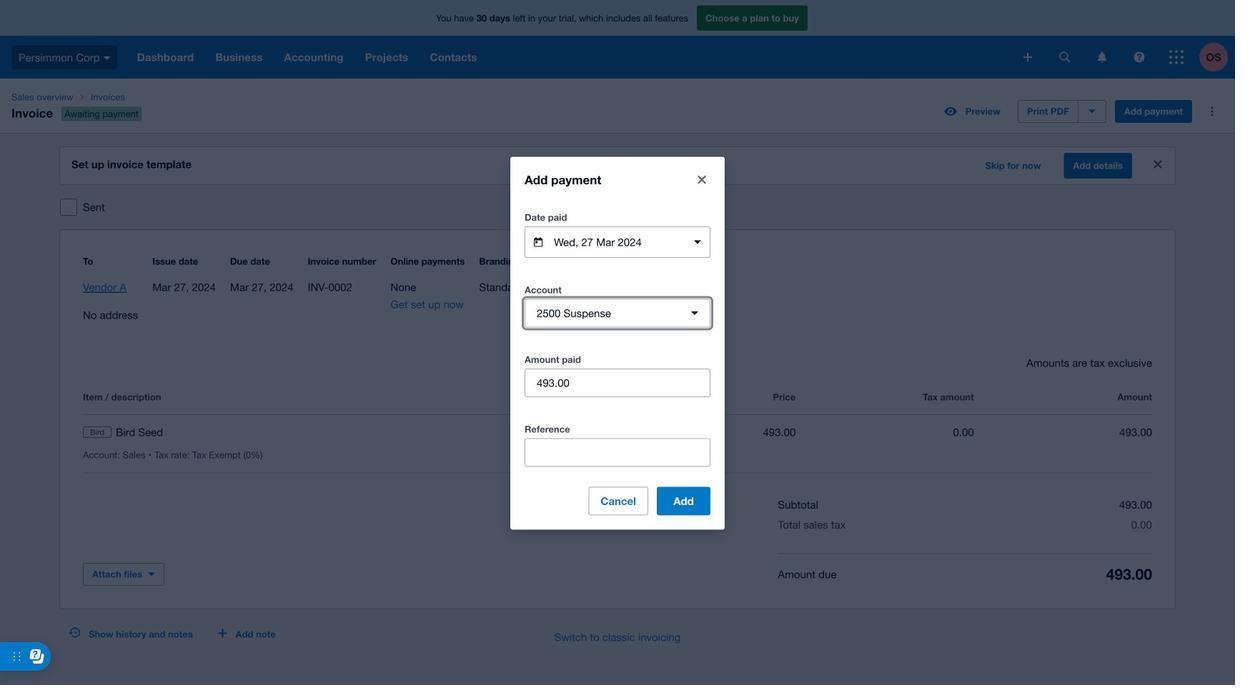 Task type: locate. For each thing, give the bounding box(es) containing it.
column header
[[83, 389, 439, 406], [439, 389, 618, 406], [618, 389, 796, 406], [796, 389, 974, 406], [974, 389, 1152, 406]]

3 cell from the left
[[618, 424, 796, 441]]

cell
[[83, 424, 439, 441], [439, 424, 618, 441], [618, 424, 796, 441], [796, 424, 974, 441], [974, 424, 1152, 441]]

2 cell from the left
[[439, 424, 618, 441]]

close image
[[1154, 160, 1162, 169]]

dialog
[[510, 157, 725, 530]]

0 horizontal spatial svg image
[[1024, 53, 1032, 61]]

1 vertical spatial row
[[83, 415, 1152, 474]]

2 horizontal spatial svg image
[[1098, 52, 1107, 63]]

svg image
[[1060, 52, 1070, 63], [1098, 52, 1107, 63], [1024, 53, 1032, 61]]

1 horizontal spatial svg image
[[1060, 52, 1070, 63]]

1 row from the top
[[83, 389, 1152, 415]]

0 vertical spatial row
[[83, 389, 1152, 415]]

row
[[83, 389, 1152, 415], [83, 415, 1152, 474]]

5 column header from the left
[[974, 389, 1152, 406]]

4 cell from the left
[[796, 424, 974, 441]]

1 horizontal spatial svg image
[[1134, 52, 1145, 63]]

banner
[[0, 0, 1235, 79]]

5 cell from the left
[[974, 424, 1152, 441]]

table
[[83, 372, 1152, 474]]

None text field
[[525, 439, 710, 466]]

svg image
[[1169, 50, 1184, 64], [1134, 52, 1145, 63], [103, 56, 111, 60]]



Task type: describe. For each thing, give the bounding box(es) containing it.
2 row from the top
[[83, 415, 1152, 474]]

2 horizontal spatial svg image
[[1169, 50, 1184, 64]]

3 column header from the left
[[618, 389, 796, 406]]

1 cell from the left
[[83, 424, 439, 441]]

2 column header from the left
[[439, 389, 618, 406]]

0.00 text field
[[525, 370, 710, 397]]

1 column header from the left
[[83, 389, 439, 406]]

0 horizontal spatial svg image
[[103, 56, 111, 60]]

4 column header from the left
[[796, 389, 974, 406]]



Task type: vqa. For each thing, say whether or not it's contained in the screenshot.
first column header from the right
yes



